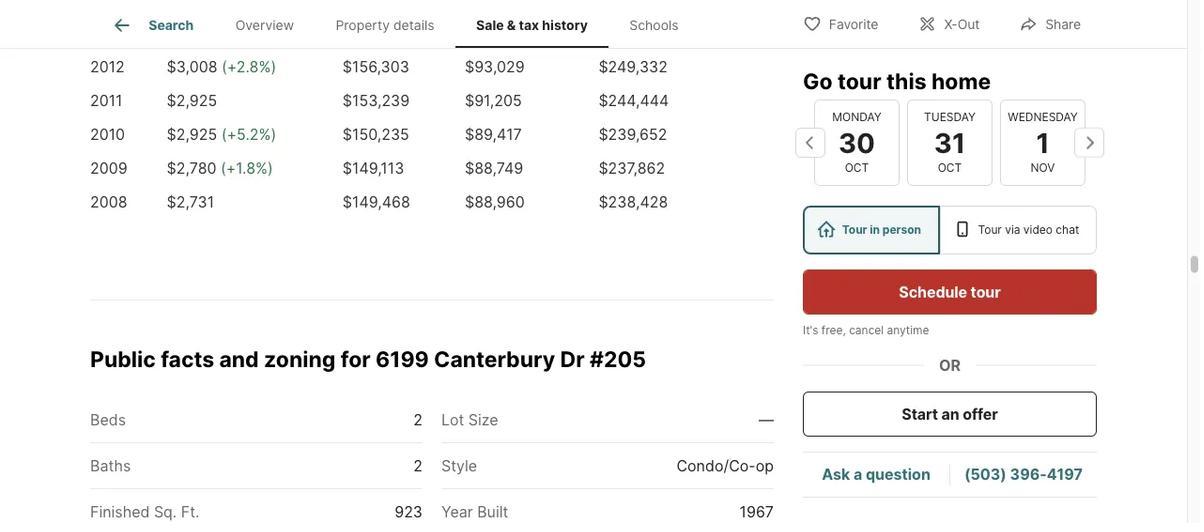 Task type: locate. For each thing, give the bounding box(es) containing it.
tax
[[519, 17, 539, 33]]

1 horizontal spatial tour
[[971, 283, 1001, 301]]

$149,468
[[343, 193, 410, 211]]

$91,205
[[465, 91, 522, 110]]

style
[[441, 456, 477, 475]]

2 oct from the left
[[938, 161, 962, 175]]

next image
[[1074, 128, 1104, 158]]

tour left in
[[842, 223, 867, 237]]

tour for tour in person
[[842, 223, 867, 237]]

search link
[[111, 14, 194, 37]]

anytime
[[887, 324, 929, 337]]

start an offer
[[902, 405, 998, 423]]

previous image
[[795, 128, 825, 158]]

tuesday 31 oct
[[924, 110, 976, 175]]

finished
[[90, 502, 150, 521]]

share button
[[1003, 4, 1097, 43]]

tour for go
[[838, 68, 881, 94]]

list box
[[803, 206, 1097, 254]]

6199
[[376, 346, 429, 372]]

oct down '31'
[[938, 161, 962, 175]]

start an offer button
[[803, 392, 1097, 437]]

1 2 from the top
[[413, 410, 423, 429]]

2 $2,925 from the top
[[167, 125, 217, 143]]

tab list containing search
[[90, 0, 715, 48]]

1 vertical spatial 2
[[413, 456, 423, 475]]

public facts and zoning for 6199 canterbury dr #205
[[90, 346, 646, 372]]

monday 30 oct
[[832, 110, 881, 175]]

tour right 'schedule'
[[971, 283, 1001, 301]]

it's
[[803, 324, 818, 337]]

sale
[[476, 17, 504, 33]]

$2,925 up $2,780
[[167, 125, 217, 143]]

oct inside tuesday 31 oct
[[938, 161, 962, 175]]

tour up monday
[[838, 68, 881, 94]]

1 $2,925 from the top
[[167, 91, 217, 110]]

nov
[[1031, 161, 1055, 175]]

and
[[219, 346, 259, 372]]

property details
[[336, 17, 434, 33]]

None button
[[814, 99, 900, 186], [907, 99, 993, 186], [1000, 99, 1086, 186], [814, 99, 900, 186], [907, 99, 993, 186], [1000, 99, 1086, 186]]

$2,780
[[167, 159, 216, 177]]

(+2.8%)
[[222, 57, 276, 76]]

$93,029
[[465, 57, 525, 76]]

schools
[[629, 17, 679, 33]]

923
[[395, 502, 423, 521]]

1 vertical spatial $2,925
[[167, 125, 217, 143]]

built
[[477, 502, 508, 521]]

overview
[[235, 17, 294, 33]]

oct down 30
[[845, 161, 869, 175]]

schedule tour button
[[803, 270, 1097, 315]]

monday
[[832, 110, 881, 124]]

$3,220
[[167, 24, 217, 42]]

2 left style
[[413, 456, 423, 475]]

size
[[468, 410, 498, 429]]

0 horizontal spatial oct
[[845, 161, 869, 175]]

oct
[[845, 161, 869, 175], [938, 161, 962, 175]]

(+7.1%)
[[222, 24, 271, 42]]

1 oct from the left
[[845, 161, 869, 175]]

2008
[[90, 193, 127, 211]]

2 left lot
[[413, 410, 423, 429]]

go
[[803, 68, 833, 94]]

tour
[[842, 223, 867, 237], [978, 223, 1002, 237]]

tour
[[838, 68, 881, 94], [971, 283, 1001, 301]]

an
[[941, 405, 959, 423]]

x-out button
[[902, 4, 996, 43]]

year built
[[441, 502, 508, 521]]

0 horizontal spatial tour
[[842, 223, 867, 237]]

tour inside button
[[971, 283, 1001, 301]]

1967
[[739, 502, 774, 521]]

ask a question link
[[822, 465, 930, 484]]

lot
[[441, 410, 464, 429]]

0 vertical spatial tour
[[838, 68, 881, 94]]

0 vertical spatial $2,925
[[167, 91, 217, 110]]

1
[[1036, 126, 1050, 159]]

$2,925 for $2,925 (+5.2%)
[[167, 125, 217, 143]]

(+5.2%)
[[221, 125, 276, 143]]

oct inside monday 30 oct
[[845, 161, 869, 175]]

sale & tax history
[[476, 17, 588, 33]]

tab list
[[90, 0, 715, 48]]

share
[[1045, 16, 1081, 32]]

favorite button
[[787, 4, 894, 43]]

$3,008
[[167, 57, 217, 76]]

2 tour from the left
[[978, 223, 1002, 237]]

tour for schedule
[[971, 283, 1001, 301]]

$2,925 down $3,008
[[167, 91, 217, 110]]

a
[[854, 465, 862, 484]]

beds
[[90, 410, 126, 429]]

oct for 30
[[845, 161, 869, 175]]

for
[[341, 346, 371, 372]]

1 tour from the left
[[842, 223, 867, 237]]

1 horizontal spatial tour
[[978, 223, 1002, 237]]

$88,749
[[465, 159, 523, 177]]

2010
[[90, 125, 125, 143]]

0 vertical spatial 2
[[413, 410, 423, 429]]

0 horizontal spatial tour
[[838, 68, 881, 94]]

ask a question
[[822, 465, 930, 484]]

2009
[[90, 159, 127, 177]]

2014
[[90, 24, 125, 42]]

1 horizontal spatial oct
[[938, 161, 962, 175]]

video
[[1023, 223, 1053, 237]]

tour via video chat option
[[940, 206, 1097, 254]]

2012
[[90, 57, 125, 76]]

$2,780 (+1.8%)
[[167, 159, 273, 177]]

2
[[413, 410, 423, 429], [413, 456, 423, 475]]

1 vertical spatial tour
[[971, 283, 1001, 301]]

$3,008 (+2.8%)
[[167, 57, 276, 76]]

$149,113
[[343, 159, 404, 177]]

tour via video chat
[[978, 223, 1079, 237]]

tour in person option
[[803, 206, 940, 254]]

schedule tour
[[899, 283, 1001, 301]]

$2,925 (+5.2%)
[[167, 125, 276, 143]]

overview tab
[[214, 3, 315, 48]]

2 2 from the top
[[413, 456, 423, 475]]

tour left via
[[978, 223, 1002, 237]]

2 for beds
[[413, 410, 423, 429]]

ask
[[822, 465, 850, 484]]

property
[[336, 17, 390, 33]]

(503)
[[964, 465, 1007, 484]]

dr
[[560, 346, 585, 372]]

list box containing tour in person
[[803, 206, 1097, 254]]

2 for baths
[[413, 456, 423, 475]]

$2,925 for $2,925
[[167, 91, 217, 110]]



Task type: describe. For each thing, give the bounding box(es) containing it.
$156,303
[[343, 57, 409, 76]]

(+1.8%)
[[221, 159, 273, 177]]

wednesday
[[1008, 110, 1078, 124]]

out
[[958, 16, 980, 32]]

$88,960
[[465, 193, 525, 211]]

tour for tour via video chat
[[978, 223, 1002, 237]]

$244,444
[[599, 91, 669, 110]]

canterbury
[[434, 346, 555, 372]]

history
[[542, 17, 588, 33]]

sale & tax history tab
[[455, 3, 609, 48]]

oct for 31
[[938, 161, 962, 175]]

facts
[[161, 346, 214, 372]]

condo/co-op
[[677, 456, 774, 475]]

$239,652
[[599, 125, 667, 143]]

schedule
[[899, 283, 967, 301]]

4197
[[1047, 465, 1083, 484]]

396-
[[1010, 465, 1047, 484]]

details
[[393, 17, 434, 33]]

(503) 396-4197
[[964, 465, 1083, 484]]

baths
[[90, 456, 131, 475]]

$157,012
[[343, 24, 404, 42]]

$89,417
[[465, 125, 522, 143]]

$3,220 (+7.1%)
[[167, 24, 271, 42]]

tuesday
[[924, 110, 976, 124]]

property details tab
[[315, 3, 455, 48]]

question
[[866, 465, 930, 484]]

2011
[[90, 91, 123, 110]]

$237,862
[[599, 159, 665, 177]]

condo/co-
[[677, 456, 756, 475]]

this
[[886, 68, 927, 94]]

via
[[1005, 223, 1020, 237]]

schools tab
[[609, 3, 699, 48]]

30
[[839, 126, 875, 159]]

#205
[[590, 346, 646, 372]]

tour in person
[[842, 223, 921, 237]]

home
[[932, 68, 991, 94]]

or
[[939, 356, 961, 374]]

offer
[[963, 405, 998, 423]]

chat
[[1056, 223, 1079, 237]]

zoning
[[264, 346, 336, 372]]

start
[[902, 405, 938, 423]]

cancel
[[849, 324, 884, 337]]

go tour this home
[[803, 68, 991, 94]]

in
[[870, 223, 880, 237]]

$238,428
[[599, 193, 668, 211]]

31
[[934, 126, 966, 159]]

—
[[759, 410, 774, 429]]

favorite
[[829, 16, 878, 32]]

$93,451
[[465, 24, 523, 42]]

wednesday 1 nov
[[1008, 110, 1078, 175]]

$153,239
[[343, 91, 410, 110]]

(503) 396-4197 link
[[964, 465, 1083, 484]]

$250,463
[[599, 24, 668, 42]]

public
[[90, 346, 156, 372]]

$150,235
[[343, 125, 409, 143]]

free,
[[822, 324, 846, 337]]

year
[[441, 502, 473, 521]]

$2,731
[[167, 193, 214, 211]]

x-
[[944, 16, 958, 32]]

sq.
[[154, 502, 177, 521]]



Task type: vqa. For each thing, say whether or not it's contained in the screenshot.


